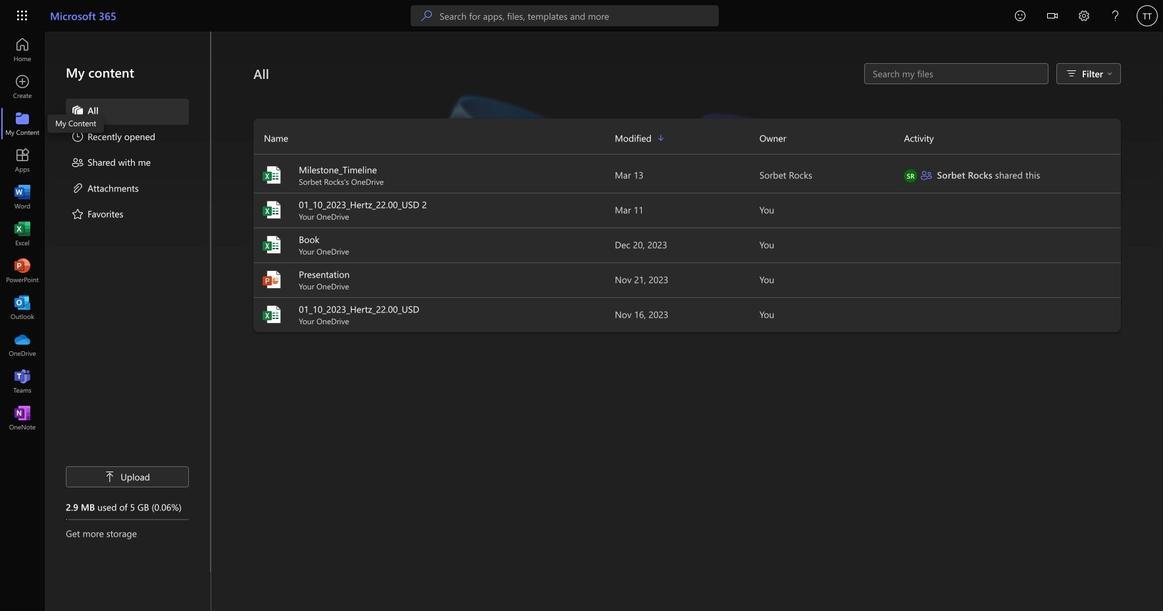 Task type: vqa. For each thing, say whether or not it's contained in the screenshot.
Recently opened 'tab'
no



Task type: describe. For each thing, give the bounding box(es) containing it.
teams image
[[16, 375, 29, 389]]

name 01_10_2023_hertz_22.00_usd cell
[[254, 303, 615, 327]]

tt image
[[1137, 5, 1158, 26]]

name book cell
[[254, 233, 615, 257]]

menu inside my content left pane navigation "navigation"
[[66, 99, 189, 228]]

home image
[[16, 43, 29, 57]]

outlook image
[[16, 302, 29, 315]]

0 horizontal spatial excel image
[[16, 228, 29, 241]]

excel image for name 01_10_2023_hertz_22.00_usd 2 cell
[[261, 200, 283, 221]]

Search box. Suggestions appear as you type. search field
[[440, 5, 719, 26]]

name presentation cell
[[254, 268, 615, 292]]

excel image for name book cell
[[261, 234, 283, 256]]

activity, column 4 of 4 column header
[[905, 128, 1122, 149]]



Task type: locate. For each thing, give the bounding box(es) containing it.
onenote image
[[16, 412, 29, 425]]

excel image down word icon
[[16, 228, 29, 241]]

my content left pane navigation navigation
[[45, 32, 211, 572]]

Search my files text field
[[872, 67, 1042, 80]]

banner
[[0, 0, 1164, 34]]

1 horizontal spatial excel image
[[261, 304, 283, 325]]

name milestone_timeline cell
[[254, 163, 615, 187]]

excel image
[[261, 165, 283, 186], [261, 200, 283, 221], [261, 234, 283, 256]]

name 01_10_2023_hertz_22.00_usd 2 cell
[[254, 198, 615, 222]]

excel image down powerpoint icon at the top left
[[261, 304, 283, 325]]

1 excel image from the top
[[261, 165, 283, 186]]

displaying 5 out of 7 files. status
[[865, 63, 1049, 84]]

word image
[[16, 191, 29, 204]]

row
[[254, 128, 1122, 155]]

excel image
[[16, 228, 29, 241], [261, 304, 283, 325]]

powerpoint image
[[261, 269, 283, 290]]

1 vertical spatial excel image
[[261, 200, 283, 221]]

2 vertical spatial excel image
[[261, 234, 283, 256]]

navigation
[[0, 32, 45, 437]]

1 vertical spatial excel image
[[261, 304, 283, 325]]

excel image for name milestone_timeline cell
[[261, 165, 283, 186]]

None search field
[[411, 5, 719, 26]]

tooltip
[[47, 115, 104, 133]]

powerpoint image
[[16, 265, 29, 278]]

0 vertical spatial excel image
[[16, 228, 29, 241]]

2 excel image from the top
[[261, 200, 283, 221]]

application
[[0, 32, 1164, 612]]

my content image
[[16, 117, 29, 130]]

excel image inside name book cell
[[261, 234, 283, 256]]

excel image inside name 01_10_2023_hertz_22.00_usd 2 cell
[[261, 200, 283, 221]]

excel image inside name milestone_timeline cell
[[261, 165, 283, 186]]

3 excel image from the top
[[261, 234, 283, 256]]

menu
[[66, 99, 189, 228]]

onedrive image
[[16, 338, 29, 352]]

0 vertical spatial excel image
[[261, 165, 283, 186]]

create image
[[16, 80, 29, 94]]

excel image inside name 01_10_2023_hertz_22.00_usd cell
[[261, 304, 283, 325]]

apps image
[[16, 154, 29, 167]]



